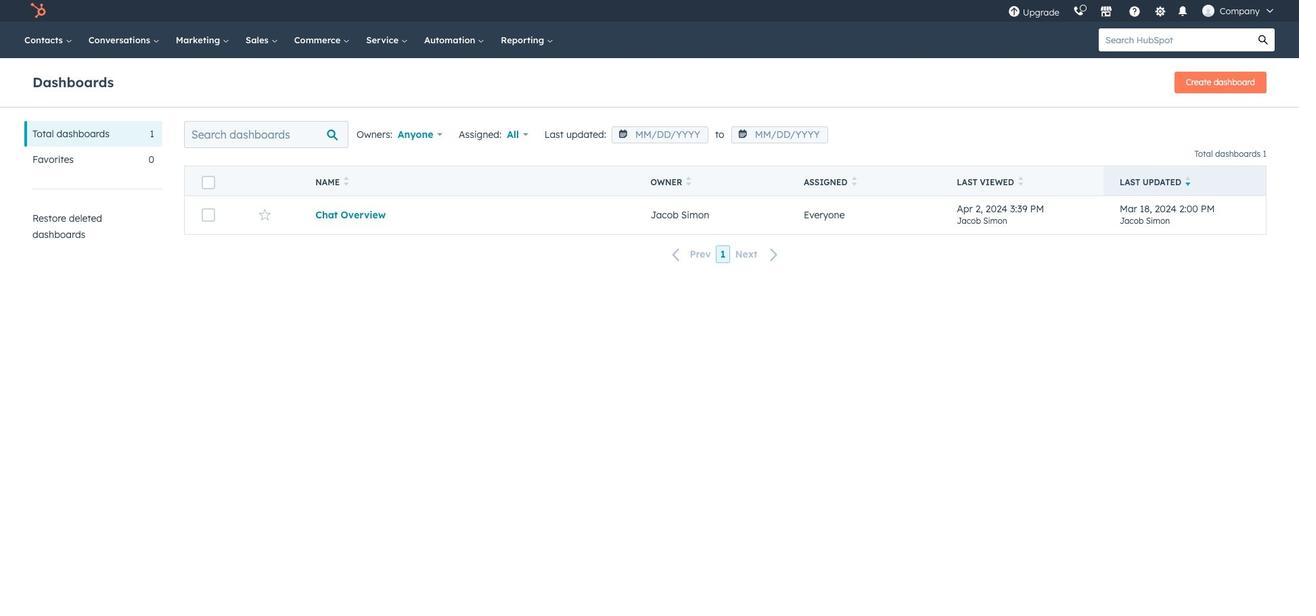 Task type: vqa. For each thing, say whether or not it's contained in the screenshot.
Pagination navigation
yes



Task type: locate. For each thing, give the bounding box(es) containing it.
3 press to sort. element from the left
[[852, 177, 857, 188]]

2 horizontal spatial press to sort. image
[[1018, 177, 1023, 186]]

Search HubSpot search field
[[1099, 28, 1252, 51]]

press to sort. image
[[686, 177, 691, 186]]

jacob simon image
[[1202, 5, 1214, 17]]

marketplaces image
[[1100, 6, 1112, 18]]

MM/DD/YYYY text field
[[731, 126, 828, 143]]

3 press to sort. image from the left
[[1018, 177, 1023, 186]]

menu
[[1001, 0, 1283, 22]]

banner
[[32, 68, 1267, 93]]

0 horizontal spatial press to sort. image
[[344, 177, 349, 186]]

press to sort. image
[[344, 177, 349, 186], [852, 177, 857, 186], [1018, 177, 1023, 186]]

press to sort. element
[[344, 177, 349, 188], [686, 177, 691, 188], [852, 177, 857, 188], [1018, 177, 1023, 188]]

1 horizontal spatial press to sort. image
[[852, 177, 857, 186]]

2 press to sort. element from the left
[[686, 177, 691, 188]]



Task type: describe. For each thing, give the bounding box(es) containing it.
pagination navigation
[[184, 246, 1267, 264]]

Search dashboards search field
[[184, 121, 348, 148]]

1 press to sort. element from the left
[[344, 177, 349, 188]]

MM/DD/YYYY text field
[[612, 126, 708, 143]]

1 press to sort. image from the left
[[344, 177, 349, 186]]

2 press to sort. image from the left
[[852, 177, 857, 186]]

descending sort. press to sort ascending. element
[[1185, 177, 1190, 188]]

descending sort. press to sort ascending. image
[[1185, 177, 1190, 186]]

4 press to sort. element from the left
[[1018, 177, 1023, 188]]



